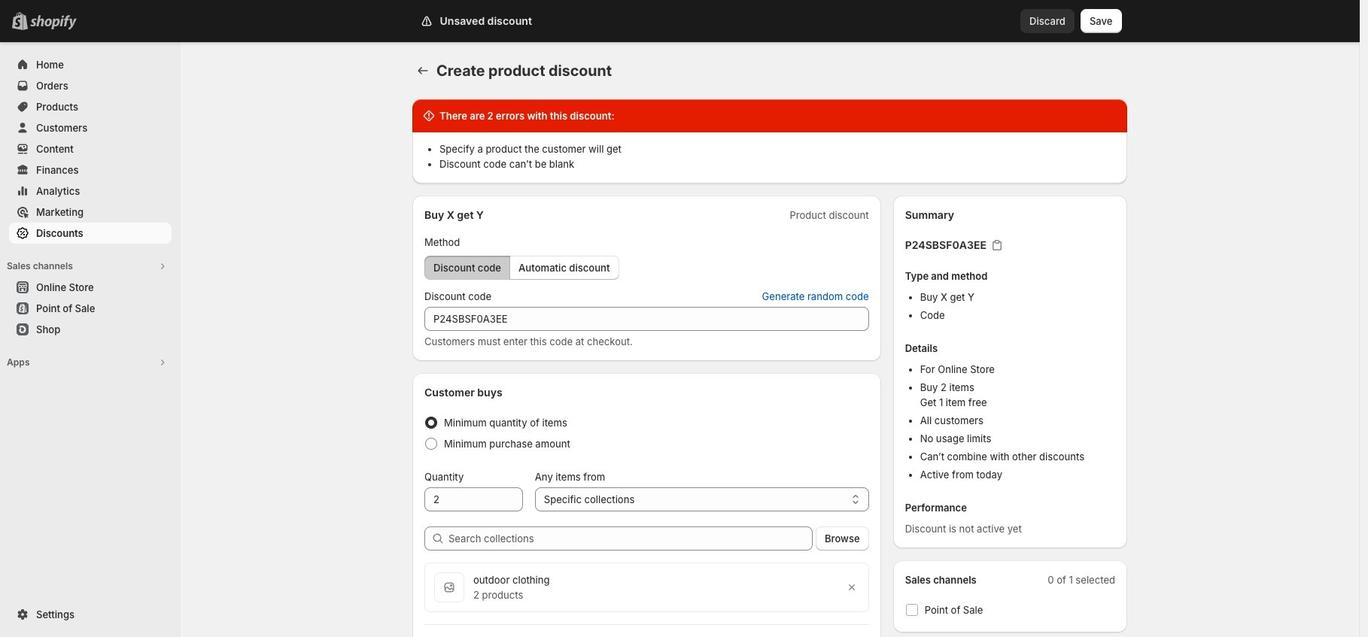 Task type: locate. For each thing, give the bounding box(es) containing it.
shopify image
[[30, 15, 77, 30]]

None text field
[[424, 488, 523, 512]]

None text field
[[424, 307, 869, 331]]



Task type: vqa. For each thing, say whether or not it's contained in the screenshot.
text box
yes



Task type: describe. For each thing, give the bounding box(es) containing it.
Search collections text field
[[449, 527, 813, 551]]



